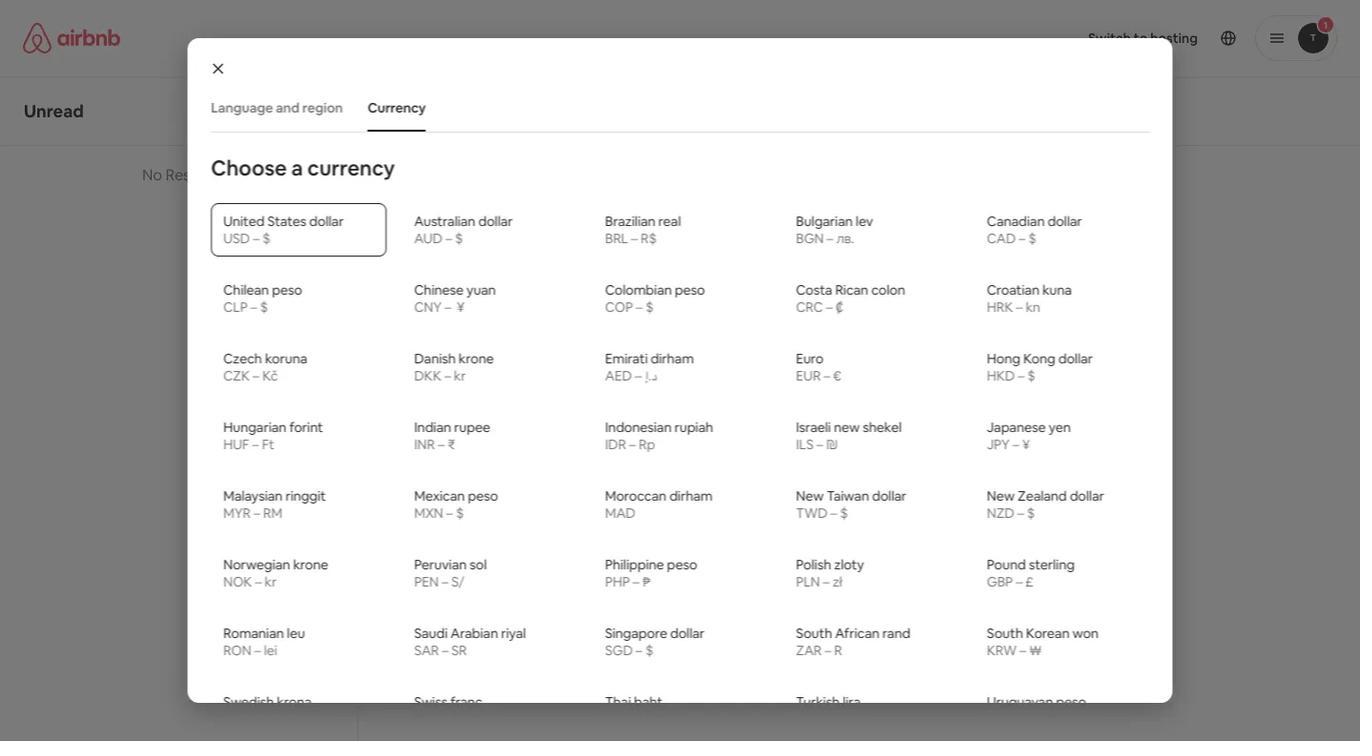 Task type: vqa. For each thing, say whether or not it's contained in the screenshot.


Task type: describe. For each thing, give the bounding box(es) containing it.
peso for mexican peso
[[468, 488, 498, 505]]

shekel
[[863, 419, 902, 436]]

￥
[[454, 299, 467, 316]]

₹
[[447, 436, 455, 454]]

– inside singapore dollar sgd – $
[[636, 643, 642, 660]]

idr
[[605, 436, 626, 454]]

pln
[[796, 574, 820, 591]]

– inside 'indian rupee inr – ₹'
[[438, 436, 444, 454]]

$ inside hong kong dollar hkd – $
[[1028, 368, 1035, 385]]

peso inside button
[[1056, 694, 1086, 711]]

koruna
[[265, 350, 307, 368]]

twd
[[796, 505, 828, 522]]

choose a currency
[[211, 154, 395, 181]]

– inside chinese yuan cny – ￥
[[444, 299, 451, 316]]

zloty
[[834, 557, 864, 574]]

bulgarian
[[796, 213, 853, 230]]

kr for dkk – kr
[[454, 368, 466, 385]]

philippine peso php – ₱
[[605, 557, 697, 591]]

– inside pound sterling gbp – £
[[1016, 574, 1023, 591]]

cop
[[605, 299, 633, 316]]

japanese yen jpy – ¥
[[987, 419, 1071, 454]]

philippine
[[605, 557, 664, 574]]

ron
[[223, 643, 251, 660]]

– inside south african rand zar – r
[[825, 643, 831, 660]]

forint
[[289, 419, 323, 436]]

₱
[[642, 574, 650, 591]]

£
[[1025, 574, 1033, 591]]

south for krw
[[987, 625, 1023, 643]]

chinese
[[414, 282, 463, 299]]

$ inside singapore dollar sgd – $
[[645, 643, 653, 660]]

swedish krona button
[[211, 685, 386, 738]]

$ inside mexican peso mxn – $
[[456, 505, 464, 522]]

aud
[[414, 230, 442, 247]]

krona
[[277, 694, 311, 711]]

$ inside united states dollar usd – $
[[262, 230, 270, 247]]

and
[[276, 99, 299, 116]]

¥
[[1022, 436, 1030, 454]]

php
[[605, 574, 630, 591]]

polish zloty pln – zł
[[796, 557, 864, 591]]

sterling
[[1029, 557, 1075, 574]]

indonesian
[[605, 419, 671, 436]]

peso for colombian peso
[[675, 282, 705, 299]]

sar
[[414, 643, 439, 660]]

yuan
[[466, 282, 496, 299]]

romanian leu ron – lei
[[223, 625, 305, 660]]

– inside chilean peso clp – $
[[250, 299, 257, 316]]

dollar inside "new taiwan dollar twd – $"
[[872, 488, 906, 505]]

dollar inside the australian dollar aud – $
[[478, 213, 513, 230]]

dollar inside united states dollar usd – $
[[309, 213, 343, 230]]

no
[[142, 165, 162, 184]]

– inside saudi arabian riyal sar – sr
[[442, 643, 448, 660]]

colombian
[[605, 282, 672, 299]]

indonesian rupiah idr – rp
[[605, 419, 713, 454]]

pen
[[414, 574, 439, 591]]

languages dialog
[[188, 38, 1173, 742]]

turkish lira button
[[783, 685, 959, 738]]

dollar inside new zealand dollar nzd – $
[[1070, 488, 1104, 505]]

– inside hungarian forint huf – ft
[[252, 436, 259, 454]]

eur
[[796, 368, 821, 385]]

clp
[[223, 299, 247, 316]]

r
[[834, 643, 842, 660]]

peso for chilean peso
[[272, 282, 302, 299]]

kr for nok – kr
[[264, 574, 276, 591]]

baht
[[634, 694, 662, 711]]

rp
[[639, 436, 655, 454]]

mxn
[[414, 505, 443, 522]]

$ inside canadian dollar cad – $
[[1028, 230, 1036, 247]]

– inside south korean won krw – ₩
[[1020, 643, 1026, 660]]

bulgarian lev bgn – лв.
[[796, 213, 873, 247]]

danish
[[414, 350, 455, 368]]

– inside norwegian krone nok – kr
[[255, 574, 261, 591]]

$ inside the australian dollar aud – $
[[455, 230, 463, 247]]

– inside colombian peso cop – $
[[636, 299, 642, 316]]

– inside "new taiwan dollar twd – $"
[[830, 505, 837, 522]]

swiss franc button
[[402, 685, 577, 738]]

swiss franc
[[414, 694, 482, 711]]

euro
[[796, 350, 824, 368]]

moroccan
[[605, 488, 666, 505]]

– inside czech koruna czk – kč
[[252, 368, 259, 385]]

mad
[[605, 505, 635, 522]]

thai baht button
[[592, 685, 768, 738]]

croatian
[[987, 282, 1040, 299]]

лв.
[[836, 230, 854, 247]]

colon
[[871, 282, 905, 299]]

no results
[[142, 165, 216, 184]]

language and region button
[[201, 90, 352, 126]]

lira
[[843, 694, 861, 711]]

choose
[[211, 154, 286, 181]]

south korean won krw – ₩
[[987, 625, 1099, 660]]

leu
[[287, 625, 305, 643]]

huf
[[223, 436, 249, 454]]

– inside the indonesian rupiah idr – rp
[[629, 436, 636, 454]]

danish krone dkk – kr
[[414, 350, 494, 385]]

currency
[[367, 99, 425, 116]]

krone for danish krone dkk – kr
[[458, 350, 494, 368]]

gbp
[[987, 574, 1013, 591]]

choose a language and currency element
[[199, 84, 1162, 742]]

myr
[[223, 505, 250, 522]]

usd
[[223, 230, 250, 247]]

south african rand zar – r
[[796, 625, 910, 660]]

czech
[[223, 350, 262, 368]]

emirati
[[605, 350, 648, 368]]

– inside bulgarian lev bgn – лв.
[[827, 230, 833, 247]]



Task type: locate. For each thing, give the bounding box(es) containing it.
new
[[834, 419, 860, 436]]

– left £
[[1016, 574, 1023, 591]]

1 horizontal spatial krone
[[458, 350, 494, 368]]

new
[[796, 488, 824, 505], [987, 488, 1015, 505]]

indian
[[414, 419, 451, 436]]

– inside polish zloty pln – zł
[[823, 574, 830, 591]]

united states dollar usd – $
[[223, 213, 343, 247]]

kč
[[262, 368, 278, 385]]

– left ﺩ.ﺇ
[[635, 368, 641, 385]]

– left ₱
[[633, 574, 639, 591]]

chilean peso clp – $
[[223, 282, 302, 316]]

– inside the australian dollar aud – $
[[445, 230, 452, 247]]

uruguayan peso button
[[974, 685, 1150, 738]]

sr
[[451, 643, 467, 660]]

tab list
[[201, 84, 1150, 132]]

– right 'twd'
[[830, 505, 837, 522]]

south for zar
[[796, 625, 832, 643]]

polish
[[796, 557, 831, 574]]

israeli new shekel ils – ₪
[[796, 419, 902, 454]]

turkish lira
[[796, 694, 861, 711]]

krone inside norwegian krone nok – kr
[[293, 557, 328, 574]]

mexican peso mxn – $
[[414, 488, 498, 522]]

$ inside chilean peso clp – $
[[260, 299, 268, 316]]

dollar right taiwan
[[872, 488, 906, 505]]

peso inside colombian peso cop – $
[[675, 282, 705, 299]]

1 horizontal spatial kr
[[454, 368, 466, 385]]

rupee
[[454, 419, 490, 436]]

south left ₩
[[987, 625, 1023, 643]]

filter conversations. current filter: unread conversations image
[[311, 104, 327, 119]]

– left ft
[[252, 436, 259, 454]]

brazilian real brl – r$
[[605, 213, 681, 247]]

peso
[[272, 282, 302, 299], [675, 282, 705, 299], [468, 488, 498, 505], [667, 557, 697, 574], [1056, 694, 1086, 711]]

dollar inside canadian dollar cad – $
[[1048, 213, 1082, 230]]

– right nzd
[[1017, 505, 1024, 522]]

hungarian
[[223, 419, 286, 436]]

dirham inside "emirati dirham aed – ﺩ.ﺇ"
[[651, 350, 694, 368]]

– right the usd
[[252, 230, 259, 247]]

– right cop
[[636, 299, 642, 316]]

hungarian forint huf – ft
[[223, 419, 323, 454]]

1 horizontal spatial new
[[987, 488, 1015, 505]]

ringgit
[[285, 488, 326, 505]]

– right cad
[[1019, 230, 1025, 247]]

1 horizontal spatial south
[[987, 625, 1023, 643]]

0 horizontal spatial kr
[[264, 574, 276, 591]]

kr right nok
[[264, 574, 276, 591]]

– right dkk
[[444, 368, 451, 385]]

croatian kuna hrk – kn
[[987, 282, 1072, 316]]

peso right ₱
[[667, 557, 697, 574]]

south inside south african rand zar – r
[[796, 625, 832, 643]]

rand
[[882, 625, 910, 643]]

peso inside philippine peso php – ₱
[[667, 557, 697, 574]]

– inside "emirati dirham aed – ﺩ.ﺇ"
[[635, 368, 641, 385]]

dollar
[[309, 213, 343, 230], [478, 213, 513, 230], [1048, 213, 1082, 230], [1058, 350, 1093, 368], [872, 488, 906, 505], [1070, 488, 1104, 505], [670, 625, 705, 643]]

$ right hkd
[[1028, 368, 1035, 385]]

1 new from the left
[[796, 488, 824, 505]]

new taiwan dollar twd – $
[[796, 488, 906, 522]]

0 vertical spatial dirham
[[651, 350, 694, 368]]

kr
[[454, 368, 466, 385], [264, 574, 276, 591]]

chinese yuan cny – ￥
[[414, 282, 496, 316]]

$ right clp
[[260, 299, 268, 316]]

– inside united states dollar usd – $
[[252, 230, 259, 247]]

₪
[[826, 436, 838, 454]]

dkk
[[414, 368, 441, 385]]

saudi
[[414, 625, 447, 643]]

israeli
[[796, 419, 831, 436]]

franc
[[450, 694, 482, 711]]

– right the sgd
[[636, 643, 642, 660]]

states
[[267, 213, 306, 230]]

peruvian
[[414, 557, 466, 574]]

south left r on the right bottom of page
[[796, 625, 832, 643]]

– inside canadian dollar cad – $
[[1019, 230, 1025, 247]]

lev
[[856, 213, 873, 230]]

– left kn
[[1016, 299, 1023, 316]]

singapore dollar sgd – $
[[605, 625, 705, 660]]

ﺩ.ﺇ
[[644, 368, 657, 385]]

dirham for emirati dirham aed – ﺩ.ﺇ
[[651, 350, 694, 368]]

dollar inside hong kong dollar hkd – $
[[1058, 350, 1093, 368]]

$ right cop
[[645, 299, 653, 316]]

malaysian
[[223, 488, 282, 505]]

– left sr
[[442, 643, 448, 660]]

0 horizontal spatial new
[[796, 488, 824, 505]]

new inside "new taiwan dollar twd – $"
[[796, 488, 824, 505]]

– inside brazilian real brl – r$
[[631, 230, 638, 247]]

krone right danish
[[458, 350, 494, 368]]

dollar inside singapore dollar sgd – $
[[670, 625, 705, 643]]

new left zealand
[[987, 488, 1015, 505]]

€
[[833, 368, 841, 385]]

1 vertical spatial kr
[[264, 574, 276, 591]]

– inside romanian leu ron – lei
[[254, 643, 261, 660]]

messaging page main contents element
[[0, 76, 1361, 742]]

– left zł
[[823, 574, 830, 591]]

canadian
[[987, 213, 1045, 230]]

– left € at the right of page
[[824, 368, 830, 385]]

kr inside norwegian krone nok – kr
[[264, 574, 276, 591]]

new for twd
[[796, 488, 824, 505]]

new inside new zealand dollar nzd – $
[[987, 488, 1015, 505]]

norwegian krone nok – kr
[[223, 557, 328, 591]]

norwegian
[[223, 557, 290, 574]]

krone inside the danish krone dkk – kr
[[458, 350, 494, 368]]

peso inside mexican peso mxn – $
[[468, 488, 498, 505]]

– inside japanese yen jpy – ¥
[[1013, 436, 1019, 454]]

– inside malaysian ringgit myr – rm
[[253, 505, 260, 522]]

– inside new zealand dollar nzd – $
[[1017, 505, 1024, 522]]

thai baht
[[605, 694, 662, 711]]

– left ¥
[[1013, 436, 1019, 454]]

– right nok
[[255, 574, 261, 591]]

1 south from the left
[[796, 625, 832, 643]]

1 vertical spatial krone
[[293, 557, 328, 574]]

dollar right kong
[[1058, 350, 1093, 368]]

peso right chilean
[[272, 282, 302, 299]]

dollar right canadian
[[1048, 213, 1082, 230]]

real
[[658, 213, 681, 230]]

$ inside new zealand dollar nzd – $
[[1027, 505, 1035, 522]]

– left r$
[[631, 230, 638, 247]]

dollar right states
[[309, 213, 343, 230]]

peso right colombian on the top of the page
[[675, 282, 705, 299]]

– left r on the right bottom of page
[[825, 643, 831, 660]]

new for nzd
[[987, 488, 1015, 505]]

– right hkd
[[1018, 368, 1025, 385]]

dollar right zealand
[[1070, 488, 1104, 505]]

– right mxn
[[446, 505, 453, 522]]

arabian
[[450, 625, 498, 643]]

uruguayan
[[987, 694, 1053, 711]]

krone for norwegian krone nok – kr
[[293, 557, 328, 574]]

dollar right singapore
[[670, 625, 705, 643]]

ils
[[796, 436, 813, 454]]

aed
[[605, 368, 632, 385]]

0 horizontal spatial south
[[796, 625, 832, 643]]

peso for philippine peso
[[667, 557, 697, 574]]

yen
[[1049, 419, 1071, 436]]

– inside hong kong dollar hkd – $
[[1018, 368, 1025, 385]]

dollar right the australian on the left top of the page
[[478, 213, 513, 230]]

czk
[[223, 368, 249, 385]]

kn
[[1026, 299, 1040, 316]]

$ inside "new taiwan dollar twd – $"
[[840, 505, 848, 522]]

australian dollar aud – $
[[414, 213, 513, 247]]

– left kč
[[252, 368, 259, 385]]

japanese
[[987, 419, 1046, 436]]

currency button
[[358, 90, 435, 126]]

new zealand dollar nzd – $
[[987, 488, 1104, 522]]

peso right uruguayan at the bottom right
[[1056, 694, 1086, 711]]

language and region
[[211, 99, 343, 116]]

zar
[[796, 643, 822, 660]]

south inside south korean won krw – ₩
[[987, 625, 1023, 643]]

krw
[[987, 643, 1017, 660]]

pound
[[987, 557, 1026, 574]]

– right aud
[[445, 230, 452, 247]]

swedish krona
[[223, 694, 311, 711]]

kr inside the danish krone dkk – kr
[[454, 368, 466, 385]]

– inside mexican peso mxn – $
[[446, 505, 453, 522]]

$ right nzd
[[1027, 505, 1035, 522]]

– right clp
[[250, 299, 257, 316]]

krone right norwegian
[[293, 557, 328, 574]]

– left s/
[[441, 574, 448, 591]]

– inside the euro eur – €
[[824, 368, 830, 385]]

– left ￥
[[444, 299, 451, 316]]

dirham right moroccan
[[669, 488, 712, 505]]

dirham right emirati
[[651, 350, 694, 368]]

singapore
[[605, 625, 667, 643]]

– inside the danish krone dkk – kr
[[444, 368, 451, 385]]

$ right aud
[[455, 230, 463, 247]]

mexican
[[414, 488, 465, 505]]

south
[[796, 625, 832, 643], [987, 625, 1023, 643]]

– left lei
[[254, 643, 261, 660]]

– left ₩
[[1020, 643, 1026, 660]]

$ right cad
[[1028, 230, 1036, 247]]

$ right mxn
[[456, 505, 464, 522]]

$ right 'twd'
[[840, 505, 848, 522]]

romanian
[[223, 625, 284, 643]]

hong kong dollar hkd – $
[[987, 350, 1093, 385]]

0 horizontal spatial krone
[[293, 557, 328, 574]]

tab list containing language and region
[[201, 84, 1150, 132]]

– inside croatian kuna hrk – kn
[[1016, 299, 1023, 316]]

– inside peruvian sol pen – s/
[[441, 574, 448, 591]]

african
[[835, 625, 879, 643]]

0 vertical spatial krone
[[458, 350, 494, 368]]

dirham inside moroccan dirham mad
[[669, 488, 712, 505]]

– left rm
[[253, 505, 260, 522]]

– left ₡
[[826, 299, 833, 316]]

peso inside chilean peso clp – $
[[272, 282, 302, 299]]

peso right mexican
[[468, 488, 498, 505]]

costa rican colon crc – ₡
[[796, 282, 905, 316]]

2 new from the left
[[987, 488, 1015, 505]]

– left rp
[[629, 436, 636, 454]]

– left 'лв.' at the top right of the page
[[827, 230, 833, 247]]

– inside philippine peso php – ₱
[[633, 574, 639, 591]]

₡
[[836, 299, 844, 316]]

– left ₹
[[438, 436, 444, 454]]

– inside costa rican colon crc – ₡
[[826, 299, 833, 316]]

swiss
[[414, 694, 447, 711]]

0 vertical spatial kr
[[454, 368, 466, 385]]

kr right dkk
[[454, 368, 466, 385]]

$ inside colombian peso cop – $
[[645, 299, 653, 316]]

rm
[[263, 505, 282, 522]]

australian
[[414, 213, 475, 230]]

– left ₪
[[816, 436, 823, 454]]

zealand
[[1018, 488, 1067, 505]]

uruguayan peso
[[987, 694, 1086, 711]]

hrk
[[987, 299, 1013, 316]]

pound sterling gbp – £
[[987, 557, 1075, 591]]

– inside "israeli new shekel ils – ₪"
[[816, 436, 823, 454]]

1 vertical spatial dirham
[[669, 488, 712, 505]]

$ right the usd
[[262, 230, 270, 247]]

new left taiwan
[[796, 488, 824, 505]]

nok
[[223, 574, 252, 591]]

dirham for moroccan dirham mad
[[669, 488, 712, 505]]

tab list inside choose a language and currency element
[[201, 84, 1150, 132]]

ft
[[262, 436, 274, 454]]

$ right the sgd
[[645, 643, 653, 660]]

a
[[291, 154, 303, 181]]

profile element
[[703, 0, 1338, 76]]

brazilian
[[605, 213, 655, 230]]

2 south from the left
[[987, 625, 1023, 643]]



